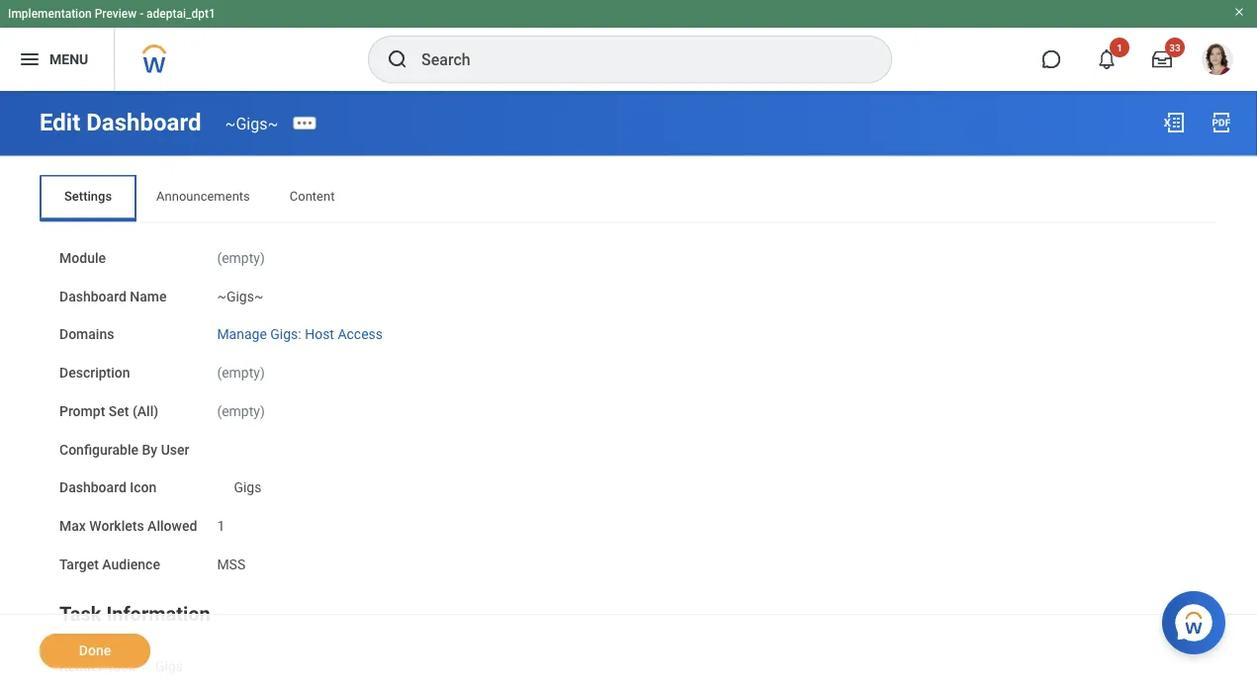 Task type: locate. For each thing, give the bounding box(es) containing it.
2 (empty) from the top
[[217, 365, 265, 381]]

gigs element down information
[[155, 655, 183, 675]]

by
[[142, 442, 158, 458]]

host
[[305, 327, 334, 343]]

~gigs~
[[225, 114, 278, 133], [217, 288, 264, 305]]

dashboard icon image
[[217, 480, 230, 496]]

33
[[1170, 42, 1181, 53]]

0 vertical spatial ~gigs~
[[225, 114, 278, 133]]

2 vertical spatial dashboard
[[59, 480, 127, 496]]

dashboard right the edit
[[86, 108, 201, 137]]

tab list
[[40, 175, 1218, 222]]

1 inside button
[[1118, 42, 1123, 53]]

1 vertical spatial gigs
[[155, 658, 183, 675]]

dashboard name
[[59, 288, 167, 305]]

0 horizontal spatial gigs
[[155, 658, 183, 675]]

render
[[59, 658, 103, 675]]

gigs down information
[[155, 658, 183, 675]]

0 horizontal spatial 1
[[217, 518, 225, 535]]

tab list containing settings
[[40, 175, 1218, 222]]

~gigs~ up announcements
[[225, 114, 278, 133]]

1 inside 'edit dashboard' main content
[[217, 518, 225, 535]]

domains
[[59, 327, 114, 343]]

~gigs~ up manage
[[217, 288, 264, 305]]

configurable
[[59, 442, 139, 458]]

module
[[59, 250, 106, 266]]

content
[[290, 189, 335, 204]]

-
[[140, 7, 144, 21]]

menu button
[[0, 28, 114, 91]]

user
[[161, 442, 189, 458]]

1 vertical spatial 1
[[217, 518, 225, 535]]

2 vertical spatial (empty)
[[217, 403, 265, 420]]

1 horizontal spatial gigs
[[234, 480, 262, 496]]

dashboard down configurable
[[59, 480, 127, 496]]

0 vertical spatial (empty)
[[217, 250, 265, 266]]

1 vertical spatial (empty)
[[217, 365, 265, 381]]

0 vertical spatial task
[[59, 603, 101, 626]]

dashboard name element
[[217, 276, 264, 306]]

menu banner
[[0, 0, 1258, 91]]

configurable by user
[[59, 442, 189, 458]]

name
[[130, 288, 167, 305]]

audience
[[102, 557, 160, 573]]

1 vertical spatial dashboard
[[59, 288, 127, 305]]

Search Workday  search field
[[422, 38, 851, 81]]

0 horizontal spatial task
[[59, 603, 101, 626]]

1 (empty) from the top
[[217, 250, 265, 266]]

render task
[[59, 658, 136, 675]]

gigs element
[[234, 476, 262, 496], [155, 655, 183, 675]]

implementation
[[8, 7, 92, 21]]

(empty) for description
[[217, 365, 265, 381]]

view printable version (pdf) image
[[1210, 111, 1234, 135]]

1 right notifications large image
[[1118, 42, 1123, 53]]

gigs right "dashboard icon"
[[234, 480, 262, 496]]

mss element
[[217, 553, 246, 573]]

gigs
[[234, 480, 262, 496], [155, 658, 183, 675]]

1 up mss element on the left bottom
[[217, 518, 225, 535]]

0 vertical spatial 1
[[1118, 42, 1123, 53]]

edit dashboard
[[40, 108, 201, 137]]

dashboard
[[86, 108, 201, 137], [59, 288, 127, 305], [59, 480, 127, 496]]

gigs element right "dashboard icon"
[[234, 476, 262, 496]]

target audience
[[59, 557, 160, 573]]

1 vertical spatial ~gigs~
[[217, 288, 264, 305]]

max
[[59, 518, 86, 535]]

task
[[59, 603, 101, 626], [106, 658, 136, 675]]

max worklets allowed element
[[217, 507, 225, 536]]

dashboard icon
[[59, 480, 157, 496]]

0 horizontal spatial gigs element
[[155, 655, 183, 675]]

dashboard up "domains"
[[59, 288, 127, 305]]

notifications large image
[[1098, 49, 1117, 69]]

1 horizontal spatial 1
[[1118, 42, 1123, 53]]

access
[[338, 327, 383, 343]]

announcements
[[156, 189, 250, 204]]

task right render
[[106, 658, 136, 675]]

0 vertical spatial gigs element
[[234, 476, 262, 496]]

1
[[1118, 42, 1123, 53], [217, 518, 225, 535]]

3 (empty) from the top
[[217, 403, 265, 420]]

tab list inside 'edit dashboard' main content
[[40, 175, 1218, 222]]

(empty)
[[217, 250, 265, 266], [217, 365, 265, 381], [217, 403, 265, 420]]

1 vertical spatial gigs element
[[155, 655, 183, 675]]

1 horizontal spatial task
[[106, 658, 136, 675]]

task information group
[[59, 599, 1199, 687]]

prompt
[[59, 403, 105, 420]]

task up the done
[[59, 603, 101, 626]]

1 horizontal spatial gigs element
[[234, 476, 262, 496]]



Task type: describe. For each thing, give the bounding box(es) containing it.
manage gigs: host access link
[[217, 323, 383, 343]]

1 vertical spatial task
[[106, 658, 136, 675]]

set
[[109, 403, 129, 420]]

(all)
[[133, 403, 159, 420]]

preview
[[95, 7, 137, 21]]

0 vertical spatial dashboard
[[86, 108, 201, 137]]

manage gigs: host access
[[217, 327, 383, 343]]

worklets
[[89, 518, 144, 535]]

implementation preview -   adeptai_dpt1
[[8, 7, 216, 21]]

icon
[[130, 480, 157, 496]]

export to excel image
[[1163, 111, 1187, 135]]

inbox large image
[[1153, 49, 1173, 69]]

dashboard for icon
[[59, 480, 127, 496]]

task information
[[59, 603, 211, 626]]

gigs inside task information group
[[155, 658, 183, 675]]

manage
[[217, 327, 267, 343]]

dashboard for name
[[59, 288, 127, 305]]

search image
[[386, 48, 410, 71]]

mss
[[217, 557, 246, 573]]

33 button
[[1141, 38, 1186, 81]]

(empty) for prompt set (all)
[[217, 403, 265, 420]]

gigs:
[[270, 327, 302, 343]]

done
[[79, 643, 111, 660]]

target
[[59, 557, 99, 573]]

close environment banner image
[[1234, 6, 1246, 18]]

settings
[[64, 189, 112, 204]]

done button
[[40, 634, 150, 669]]

profile logan mcneil image
[[1203, 44, 1234, 79]]

allowed
[[148, 518, 197, 535]]

prompt set (all)
[[59, 403, 159, 420]]

~gigs~ for dashboard name element in the top left of the page
[[217, 288, 264, 305]]

edit
[[40, 108, 80, 137]]

1 button
[[1086, 38, 1130, 81]]

adeptai_dpt1
[[147, 7, 216, 21]]

menu
[[49, 51, 88, 67]]

(empty) for module
[[217, 250, 265, 266]]

~gigs~ for ~gigs~ "element"
[[225, 114, 278, 133]]

information
[[106, 603, 211, 626]]

justify image
[[18, 48, 42, 71]]

description
[[59, 365, 130, 381]]

max worklets allowed
[[59, 518, 197, 535]]

~gigs~ element
[[225, 114, 278, 133]]

0 vertical spatial gigs
[[234, 480, 262, 496]]

task information button
[[59, 603, 211, 626]]

gigs element inside task information group
[[155, 655, 183, 675]]

edit dashboard main content
[[0, 91, 1258, 687]]



Task type: vqa. For each thing, say whether or not it's contained in the screenshot.
'task timeoff' image
no



